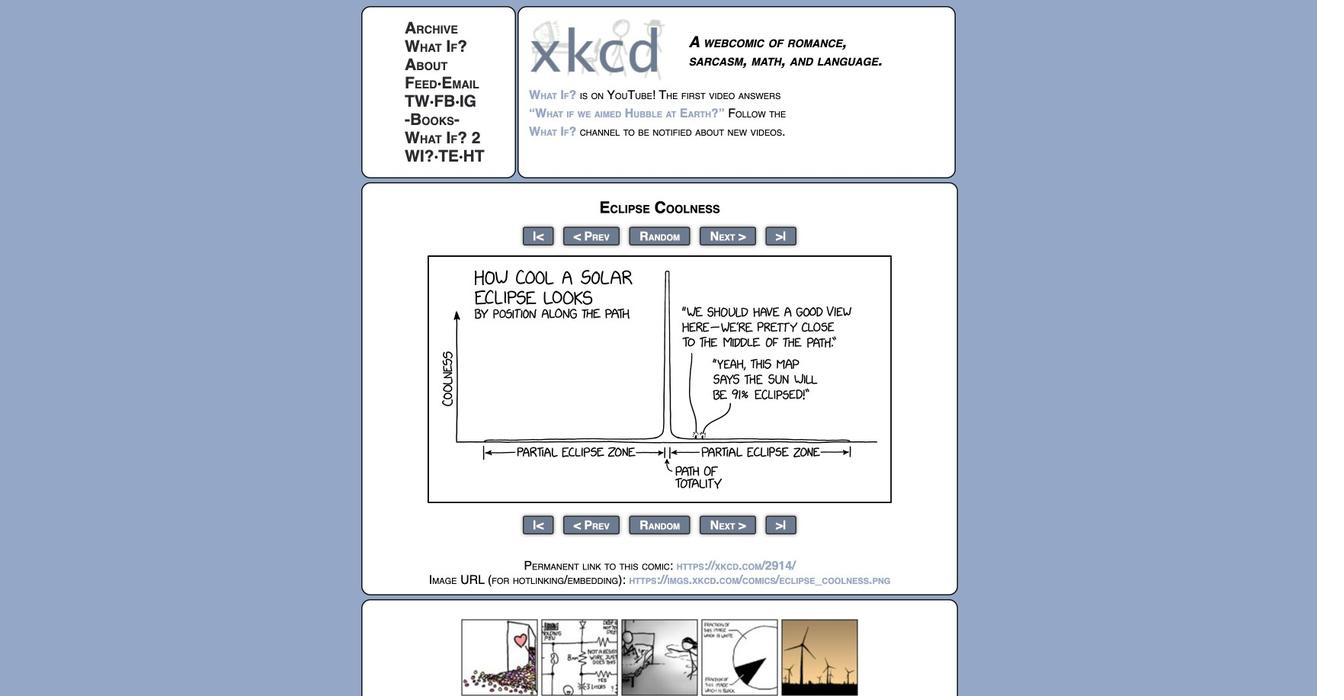 Task type: locate. For each thing, give the bounding box(es) containing it.
eclipse coolness image
[[428, 255, 892, 503]]

selected comics image
[[462, 620, 858, 696]]



Task type: vqa. For each thing, say whether or not it's contained in the screenshot.
xkcd.com logo
yes



Task type: describe. For each thing, give the bounding box(es) containing it.
xkcd.com logo image
[[529, 18, 670, 81]]



